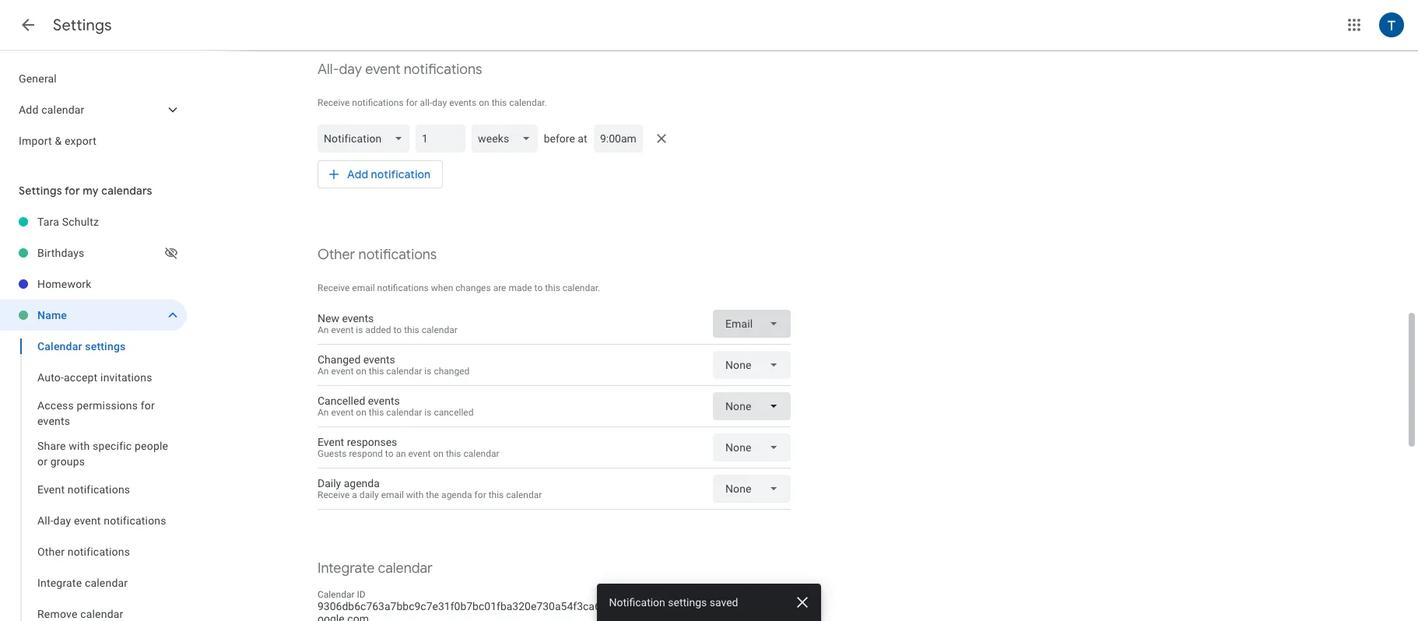 Task type: vqa. For each thing, say whether or not it's contained in the screenshot.
Tue 24 at the top
no



Task type: describe. For each thing, give the bounding box(es) containing it.
0 vertical spatial to
[[535, 283, 543, 294]]

auto-accept invitations
[[37, 371, 152, 384]]

1 horizontal spatial agenda
[[442, 490, 472, 501]]

notification settings saved
[[610, 596, 739, 609]]

settings for settings
[[53, 16, 112, 35]]

is inside the new events an event is added to this calendar
[[356, 325, 363, 336]]

homework
[[37, 278, 92, 290]]

calendar settings
[[37, 340, 126, 353]]

Time of day text field
[[600, 131, 637, 146]]

export
[[65, 135, 97, 147]]

groups
[[50, 456, 85, 468]]

birthdays
[[37, 247, 85, 259]]

share
[[37, 440, 66, 452]]

tree containing general
[[0, 63, 187, 157]]

settings for my calendars tree
[[0, 206, 187, 621]]

settings for settings for my calendars
[[19, 184, 62, 198]]

settings heading
[[53, 16, 112, 35]]

changed events an event on this calendar is changed
[[318, 354, 470, 377]]

name tree item
[[0, 300, 187, 331]]

0 vertical spatial other notifications
[[318, 246, 437, 264]]

homework tree item
[[0, 269, 187, 300]]

this inside the new events an event is added to this calendar
[[404, 325, 420, 336]]

settings for my calendars
[[19, 184, 152, 198]]

this inside cancelled events an event on this calendar is cancelled
[[369, 407, 384, 418]]

tara schultz tree item
[[0, 206, 187, 238]]

0 vertical spatial calendar.
[[509, 97, 547, 108]]

for inside daily agenda receive a daily email with the agenda for this calendar
[[475, 490, 486, 501]]

add notification
[[347, 167, 431, 181]]

import & export
[[19, 135, 97, 147]]

id
[[357, 589, 366, 600]]

1 horizontal spatial integrate
[[318, 560, 375, 578]]

before at
[[544, 132, 588, 145]]

birthdays link
[[37, 238, 162, 269]]

permissions
[[77, 399, 138, 412]]

an
[[396, 449, 406, 459]]

general
[[19, 72, 57, 85]]

with inside daily agenda receive a daily email with the agenda for this calendar
[[406, 490, 424, 501]]

on right all-
[[479, 97, 490, 108]]

name
[[37, 309, 67, 322]]

event inside the new events an event is added to this calendar
[[331, 325, 354, 336]]

tara schultz
[[37, 216, 99, 228]]

to inside 'event responses guests respond to an event on this calendar'
[[385, 449, 394, 459]]

new
[[318, 312, 339, 325]]

cancelled
[[318, 395, 365, 407]]

is for cancelled events
[[425, 407, 432, 418]]

events inside the access permissions for events
[[37, 415, 70, 428]]

made
[[509, 283, 532, 294]]

event responses guests respond to an event on this calendar
[[318, 436, 500, 459]]

events for new events
[[342, 312, 374, 325]]

this inside 'event responses guests respond to an event on this calendar'
[[446, 449, 461, 459]]

settings for calendar
[[85, 340, 126, 353]]

add notification button
[[318, 156, 443, 193]]

1 horizontal spatial calendar.
[[563, 283, 601, 294]]

daily agenda receive a daily email with the agenda for this calendar
[[318, 477, 542, 501]]

&
[[55, 135, 62, 147]]

receive for all-
[[318, 97, 350, 108]]

respond
[[349, 449, 383, 459]]

other inside settings for my calendars tree
[[37, 546, 65, 558]]

on inside cancelled events an event on this calendar is cancelled
[[356, 407, 367, 418]]

event notifications
[[37, 484, 130, 496]]

changes
[[456, 283, 491, 294]]

import
[[19, 135, 52, 147]]

for inside the access permissions for events
[[141, 399, 155, 412]]

email inside daily agenda receive a daily email with the agenda for this calendar
[[381, 490, 404, 501]]

on inside the changed events an event on this calendar is changed
[[356, 366, 367, 377]]

accept
[[64, 371, 98, 384]]

all- inside settings for my calendars tree
[[37, 515, 53, 527]]

receive for other
[[318, 283, 350, 294]]

daily
[[360, 490, 379, 501]]

calendar inside daily agenda receive a daily email with the agenda for this calendar
[[506, 490, 542, 501]]

1 week before at 9am element
[[318, 121, 791, 156]]



Task type: locate. For each thing, give the bounding box(es) containing it.
all-
[[420, 97, 432, 108]]

events for changed events
[[363, 354, 395, 366]]

event
[[365, 61, 401, 79], [331, 325, 354, 336], [331, 366, 354, 377], [331, 407, 354, 418], [408, 449, 431, 459], [74, 515, 101, 527]]

1 vertical spatial settings
[[669, 596, 708, 609]]

on up cancelled
[[356, 366, 367, 377]]

an for new events
[[318, 325, 329, 336]]

group
[[0, 331, 187, 621]]

event inside 'event responses guests respond to an event on this calendar'
[[318, 436, 344, 449]]

notification
[[371, 167, 431, 181]]

1 vertical spatial calendar
[[318, 589, 355, 600]]

2 vertical spatial day
[[53, 515, 71, 527]]

an inside cancelled events an event on this calendar is cancelled
[[318, 407, 329, 418]]

to inside the new events an event is added to this calendar
[[394, 325, 402, 336]]

1 vertical spatial other
[[37, 546, 65, 558]]

calendar up oogle.com
[[318, 589, 355, 600]]

1 vertical spatial event
[[37, 484, 65, 496]]

integrate up remove
[[37, 577, 82, 589]]

all-day event notifications down "event notifications"
[[37, 515, 166, 527]]

0 horizontal spatial email
[[352, 283, 375, 294]]

guests
[[318, 449, 347, 459]]

calendar down name
[[37, 340, 82, 353]]

0 horizontal spatial day
[[53, 515, 71, 527]]

calendar.
[[509, 97, 547, 108], [563, 283, 601, 294]]

homework link
[[37, 269, 187, 300]]

events
[[449, 97, 477, 108], [342, 312, 374, 325], [363, 354, 395, 366], [368, 395, 400, 407], [37, 415, 70, 428]]

email
[[352, 283, 375, 294], [381, 490, 404, 501]]

for left my on the left top of page
[[65, 184, 80, 198]]

this
[[492, 97, 507, 108], [545, 283, 561, 294], [404, 325, 420, 336], [369, 366, 384, 377], [369, 407, 384, 418], [446, 449, 461, 459], [489, 490, 504, 501]]

events inside the new events an event is added to this calendar
[[342, 312, 374, 325]]

oogle.com
[[318, 613, 369, 621]]

settings up tara
[[19, 184, 62, 198]]

this right "the"
[[489, 490, 504, 501]]

1 vertical spatial settings
[[19, 184, 62, 198]]

0 horizontal spatial integrate calendar
[[37, 577, 128, 589]]

this inside daily agenda receive a daily email with the agenda for this calendar
[[489, 490, 504, 501]]

events for cancelled events
[[368, 395, 400, 407]]

remove calendar
[[37, 608, 123, 621]]

0 horizontal spatial calendar
[[37, 340, 82, 353]]

this inside the changed events an event on this calendar is changed
[[369, 366, 384, 377]]

responses
[[347, 436, 397, 449]]

1 horizontal spatial other notifications
[[318, 246, 437, 264]]

0 vertical spatial other
[[318, 246, 355, 264]]

0 horizontal spatial other
[[37, 546, 65, 558]]

0 vertical spatial all-
[[318, 61, 339, 79]]

event up cancelled
[[331, 366, 354, 377]]

cancelled events an event on this calendar is cancelled
[[318, 395, 474, 418]]

0 vertical spatial calendar
[[37, 340, 82, 353]]

is
[[356, 325, 363, 336], [425, 366, 432, 377], [425, 407, 432, 418]]

an for changed events
[[318, 366, 329, 377]]

is inside the changed events an event on this calendar is changed
[[425, 366, 432, 377]]

to right made at top left
[[535, 283, 543, 294]]

agenda
[[344, 477, 380, 490], [442, 490, 472, 501]]

integrate calendar up remove calendar
[[37, 577, 128, 589]]

0 vertical spatial day
[[339, 61, 362, 79]]

is left the cancelled
[[425, 407, 432, 418]]

changed
[[434, 366, 470, 377]]

an up changed
[[318, 325, 329, 336]]

0 vertical spatial is
[[356, 325, 363, 336]]

0 horizontal spatial agenda
[[344, 477, 380, 490]]

all-day event notifications up all-
[[318, 61, 482, 79]]

integrate
[[318, 560, 375, 578], [37, 577, 82, 589]]

are
[[493, 283, 507, 294]]

email up the new events an event is added to this calendar
[[352, 283, 375, 294]]

1 horizontal spatial email
[[381, 490, 404, 501]]

event inside "group"
[[74, 515, 101, 527]]

to left an
[[385, 449, 394, 459]]

for right "the"
[[475, 490, 486, 501]]

this up responses on the bottom of page
[[369, 407, 384, 418]]

2 vertical spatial receive
[[318, 490, 350, 501]]

9306db6c763a7bbc9c7e31f0b7bc01fba320e730a54f3ca626b5699746fa0993@group.calendar.g
[[318, 600, 787, 613]]

an inside the new events an event is added to this calendar
[[318, 325, 329, 336]]

saved
[[710, 596, 739, 609]]

an up cancelled
[[318, 366, 329, 377]]

event inside settings for my calendars tree
[[37, 484, 65, 496]]

1 vertical spatial other notifications
[[37, 546, 130, 558]]

integrate up id
[[318, 560, 375, 578]]

other notifications inside settings for my calendars tree
[[37, 546, 130, 558]]

1 horizontal spatial all-
[[318, 61, 339, 79]]

an for cancelled events
[[318, 407, 329, 418]]

add calendar
[[19, 104, 85, 116]]

calendar
[[37, 340, 82, 353], [318, 589, 355, 600]]

add up import
[[19, 104, 39, 116]]

2 receive from the top
[[318, 283, 350, 294]]

0 horizontal spatial settings
[[85, 340, 126, 353]]

0 horizontal spatial calendar.
[[509, 97, 547, 108]]

1 vertical spatial with
[[406, 490, 424, 501]]

2 vertical spatial is
[[425, 407, 432, 418]]

to right added
[[394, 325, 402, 336]]

integrate calendar
[[318, 560, 433, 578], [37, 577, 128, 589]]

2 horizontal spatial day
[[432, 97, 447, 108]]

my
[[83, 184, 99, 198]]

this right made at top left
[[545, 283, 561, 294]]

add
[[19, 104, 39, 116], [347, 167, 368, 181]]

with inside share with specific people or groups
[[69, 440, 90, 452]]

for
[[406, 97, 418, 108], [65, 184, 80, 198], [141, 399, 155, 412], [475, 490, 486, 501]]

settings
[[85, 340, 126, 353], [669, 596, 708, 609]]

events right all-
[[449, 97, 477, 108]]

receive email notifications when changes are made to this calendar.
[[318, 283, 601, 294]]

with left "the"
[[406, 490, 424, 501]]

1 vertical spatial receive
[[318, 283, 350, 294]]

0 horizontal spatial other notifications
[[37, 546, 130, 558]]

specific
[[93, 440, 132, 452]]

1 vertical spatial is
[[425, 366, 432, 377]]

1 horizontal spatial add
[[347, 167, 368, 181]]

to
[[535, 283, 543, 294], [394, 325, 402, 336], [385, 449, 394, 459]]

0 vertical spatial with
[[69, 440, 90, 452]]

this up 1 week before at 9am 'element'
[[492, 97, 507, 108]]

add left notification
[[347, 167, 368, 181]]

calendar inside 'event responses guests respond to an event on this calendar'
[[464, 449, 500, 459]]

event inside the changed events an event on this calendar is changed
[[331, 366, 354, 377]]

2 vertical spatial to
[[385, 449, 394, 459]]

Weeks in advance for notification number field
[[422, 125, 460, 153]]

event down "event notifications"
[[74, 515, 101, 527]]

access permissions for events
[[37, 399, 155, 428]]

0 horizontal spatial event
[[37, 484, 65, 496]]

settings down name link
[[85, 340, 126, 353]]

2 vertical spatial an
[[318, 407, 329, 418]]

add for add notification
[[347, 167, 368, 181]]

0 vertical spatial all-day event notifications
[[318, 61, 482, 79]]

added
[[365, 325, 391, 336]]

calendar inside "group"
[[37, 340, 82, 353]]

changed
[[318, 354, 361, 366]]

1 horizontal spatial with
[[406, 490, 424, 501]]

1 an from the top
[[318, 325, 329, 336]]

1 horizontal spatial other
[[318, 246, 355, 264]]

group containing calendar settings
[[0, 331, 187, 621]]

events right new
[[342, 312, 374, 325]]

day inside "group"
[[53, 515, 71, 527]]

1 horizontal spatial event
[[318, 436, 344, 449]]

people
[[135, 440, 168, 452]]

receive inside daily agenda receive a daily email with the agenda for this calendar
[[318, 490, 350, 501]]

settings
[[53, 16, 112, 35], [19, 184, 62, 198]]

0 vertical spatial add
[[19, 104, 39, 116]]

calendar. up 1 week before at 9am 'element'
[[509, 97, 547, 108]]

integrate calendar inside settings for my calendars tree
[[37, 577, 128, 589]]

receive notifications for all-day events on this calendar.
[[318, 97, 547, 108]]

an inside the changed events an event on this calendar is changed
[[318, 366, 329, 377]]

event up receive notifications for all-day events on this calendar.
[[365, 61, 401, 79]]

all-day event notifications
[[318, 61, 482, 79], [37, 515, 166, 527]]

calendars
[[101, 184, 152, 198]]

add for add calendar
[[19, 104, 39, 116]]

share with specific people or groups
[[37, 440, 168, 468]]

1 vertical spatial email
[[381, 490, 404, 501]]

the
[[426, 490, 439, 501]]

at
[[578, 132, 588, 145]]

daily
[[318, 477, 341, 490]]

event inside 'event responses guests respond to an event on this calendar'
[[408, 449, 431, 459]]

0 vertical spatial event
[[318, 436, 344, 449]]

agenda down respond
[[344, 477, 380, 490]]

1 horizontal spatial integrate calendar
[[318, 560, 433, 578]]

1 horizontal spatial calendar
[[318, 589, 355, 600]]

calendar inside calendar id 9306db6c763a7bbc9c7e31f0b7bc01fba320e730a54f3ca626b5699746fa0993@group.calendar.g oogle.com
[[318, 589, 355, 600]]

1 vertical spatial all-day event notifications
[[37, 515, 166, 527]]

with
[[69, 440, 90, 452], [406, 490, 424, 501]]

tree
[[0, 63, 187, 157]]

cancelled
[[434, 407, 474, 418]]

calendar for calendar id 9306db6c763a7bbc9c7e31f0b7bc01fba320e730a54f3ca626b5699746fa0993@group.calendar.g oogle.com
[[318, 589, 355, 600]]

0 vertical spatial receive
[[318, 97, 350, 108]]

for left all-
[[406, 97, 418, 108]]

None field
[[318, 125, 416, 153], [472, 125, 544, 153], [713, 310, 791, 338], [713, 351, 791, 379], [713, 392, 791, 420], [713, 434, 791, 462], [713, 475, 791, 503], [318, 125, 416, 153], [472, 125, 544, 153], [713, 310, 791, 338], [713, 351, 791, 379], [713, 392, 791, 420], [713, 434, 791, 462], [713, 475, 791, 503]]

all-
[[318, 61, 339, 79], [37, 515, 53, 527]]

event inside cancelled events an event on this calendar is cancelled
[[331, 407, 354, 418]]

calendar inside the changed events an event on this calendar is changed
[[386, 366, 422, 377]]

events down access
[[37, 415, 70, 428]]

email right daily
[[381, 490, 404, 501]]

is for changed events
[[425, 366, 432, 377]]

add inside button
[[347, 167, 368, 181]]

1 vertical spatial add
[[347, 167, 368, 181]]

all-day event notifications inside settings for my calendars tree
[[37, 515, 166, 527]]

event up changed
[[331, 325, 354, 336]]

settings inside tree
[[85, 340, 126, 353]]

3 receive from the top
[[318, 490, 350, 501]]

name link
[[37, 300, 159, 331]]

integrate calendar up id
[[318, 560, 433, 578]]

tara
[[37, 216, 59, 228]]

a
[[352, 490, 357, 501]]

remove
[[37, 608, 77, 621]]

1 receive from the top
[[318, 97, 350, 108]]

calendar
[[41, 104, 85, 116], [422, 325, 458, 336], [386, 366, 422, 377], [386, 407, 422, 418], [464, 449, 500, 459], [506, 490, 542, 501], [378, 560, 433, 578], [85, 577, 128, 589], [80, 608, 123, 621]]

0 horizontal spatial all-
[[37, 515, 53, 527]]

calendar for calendar settings
[[37, 340, 82, 353]]

1 vertical spatial all-
[[37, 515, 53, 527]]

an up the guests
[[318, 407, 329, 418]]

access
[[37, 399, 74, 412]]

on inside 'event responses guests respond to an event on this calendar'
[[433, 449, 444, 459]]

events inside the changed events an event on this calendar is changed
[[363, 354, 395, 366]]

notification
[[610, 596, 666, 609]]

or
[[37, 456, 48, 468]]

is left changed
[[425, 366, 432, 377]]

settings for notification
[[669, 596, 708, 609]]

when
[[431, 283, 453, 294]]

other up remove
[[37, 546, 65, 558]]

before
[[544, 132, 575, 145]]

calendar inside the new events an event is added to this calendar
[[422, 325, 458, 336]]

3 an from the top
[[318, 407, 329, 418]]

settings right go back icon
[[53, 16, 112, 35]]

0 vertical spatial email
[[352, 283, 375, 294]]

0 vertical spatial settings
[[85, 340, 126, 353]]

on up daily agenda receive a daily email with the agenda for this calendar
[[433, 449, 444, 459]]

calendar. right made at top left
[[563, 283, 601, 294]]

calendar id 9306db6c763a7bbc9c7e31f0b7bc01fba320e730a54f3ca626b5699746fa0993@group.calendar.g oogle.com
[[318, 589, 787, 621]]

1 vertical spatial day
[[432, 97, 447, 108]]

an
[[318, 325, 329, 336], [318, 366, 329, 377], [318, 407, 329, 418]]

integrate inside settings for my calendars tree
[[37, 577, 82, 589]]

invitations
[[100, 371, 152, 384]]

event for event responses guests respond to an event on this calendar
[[318, 436, 344, 449]]

events inside cancelled events an event on this calendar is cancelled
[[368, 395, 400, 407]]

calendar inside cancelled events an event on this calendar is cancelled
[[386, 407, 422, 418]]

other notifications down "event notifications"
[[37, 546, 130, 558]]

events down the changed events an event on this calendar is changed
[[368, 395, 400, 407]]

event left respond
[[318, 436, 344, 449]]

is inside cancelled events an event on this calendar is cancelled
[[425, 407, 432, 418]]

event
[[318, 436, 344, 449], [37, 484, 65, 496]]

this down the cancelled
[[446, 449, 461, 459]]

with up groups
[[69, 440, 90, 452]]

this right changed
[[369, 366, 384, 377]]

settings left saved
[[669, 596, 708, 609]]

new events an event is added to this calendar
[[318, 312, 458, 336]]

event right an
[[408, 449, 431, 459]]

this right added
[[404, 325, 420, 336]]

on
[[479, 97, 490, 108], [356, 366, 367, 377], [356, 407, 367, 418], [433, 449, 444, 459]]

1 horizontal spatial all-day event notifications
[[318, 61, 482, 79]]

events down added
[[363, 354, 395, 366]]

event down "or"
[[37, 484, 65, 496]]

schultz
[[62, 216, 99, 228]]

on up responses on the bottom of page
[[356, 407, 367, 418]]

event up responses on the bottom of page
[[331, 407, 354, 418]]

1 vertical spatial an
[[318, 366, 329, 377]]

0 horizontal spatial all-day event notifications
[[37, 515, 166, 527]]

auto-
[[37, 371, 64, 384]]

0 vertical spatial settings
[[53, 16, 112, 35]]

day
[[339, 61, 362, 79], [432, 97, 447, 108], [53, 515, 71, 527]]

0 vertical spatial an
[[318, 325, 329, 336]]

other notifications up the new events an event is added to this calendar
[[318, 246, 437, 264]]

other notifications
[[318, 246, 437, 264], [37, 546, 130, 558]]

2 an from the top
[[318, 366, 329, 377]]

1 vertical spatial to
[[394, 325, 402, 336]]

other
[[318, 246, 355, 264], [37, 546, 65, 558]]

for down the invitations
[[141, 399, 155, 412]]

other up new
[[318, 246, 355, 264]]

birthdays tree item
[[0, 238, 187, 269]]

0 horizontal spatial integrate
[[37, 577, 82, 589]]

agenda right "the"
[[442, 490, 472, 501]]

event for event notifications
[[37, 484, 65, 496]]

receive
[[318, 97, 350, 108], [318, 283, 350, 294], [318, 490, 350, 501]]

is left added
[[356, 325, 363, 336]]

0 horizontal spatial with
[[69, 440, 90, 452]]

1 vertical spatial calendar.
[[563, 283, 601, 294]]

1 horizontal spatial day
[[339, 61, 362, 79]]

0 horizontal spatial add
[[19, 104, 39, 116]]

1 horizontal spatial settings
[[669, 596, 708, 609]]

notifications
[[404, 61, 482, 79], [352, 97, 404, 108], [359, 246, 437, 264], [377, 283, 429, 294], [68, 484, 130, 496], [104, 515, 166, 527], [68, 546, 130, 558]]

go back image
[[19, 16, 37, 34]]



